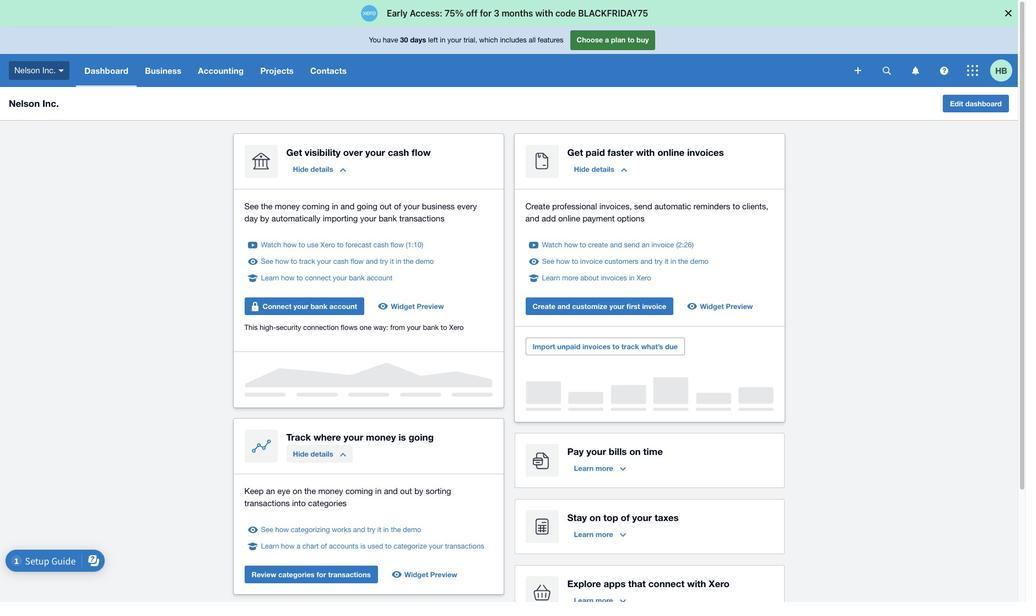 Task type: vqa. For each thing, say whether or not it's contained in the screenshot.
'performing'
no



Task type: locate. For each thing, give the bounding box(es) containing it.
money up see how categorizing works and try it in the demo
[[318, 487, 343, 496]]

eye
[[277, 487, 290, 496]]

watch down automatically
[[261, 241, 281, 249]]

to right from
[[441, 323, 447, 332]]

out inside see the money coming in and going out of your business every day by automatically importing your bank transactions
[[380, 202, 392, 211]]

on left 'top'
[[590, 512, 601, 524]]

invoice inside see how to invoice customers and try it in the demo link
[[580, 257, 603, 266]]

online
[[658, 147, 685, 158], [558, 214, 580, 223]]

0 horizontal spatial flow
[[351, 257, 364, 266]]

see down keep
[[261, 526, 273, 534]]

to up learn more about invoices in xero
[[572, 257, 578, 266]]

of left 'business' at left top
[[394, 202, 401, 211]]

1 horizontal spatial with
[[687, 578, 706, 590]]

nelson
[[14, 65, 40, 75], [9, 98, 40, 109]]

clients,
[[742, 202, 768, 211]]

1 vertical spatial learn more button
[[567, 526, 633, 543]]

invoice up about
[[580, 257, 603, 266]]

invoice
[[652, 241, 674, 249], [580, 257, 603, 266], [642, 302, 666, 311]]

automatic
[[655, 202, 691, 211]]

connect your bank account button
[[244, 298, 364, 315]]

online right faster
[[658, 147, 685, 158]]

your left trial,
[[448, 36, 462, 44]]

0 vertical spatial coming
[[302, 202, 330, 211]]

0 vertical spatial on
[[629, 446, 641, 457]]

more
[[562, 274, 579, 282], [596, 464, 613, 473], [596, 530, 613, 539]]

accounting
[[198, 66, 244, 76]]

0 vertical spatial cash
[[388, 147, 409, 158]]

a left plan
[[605, 35, 609, 44]]

0 vertical spatial is
[[399, 432, 406, 443]]

paid
[[586, 147, 605, 158]]

and left sorting
[[384, 487, 398, 496]]

a left 'chart'
[[297, 542, 300, 551]]

0 vertical spatial by
[[260, 214, 269, 223]]

to left the what's
[[613, 342, 620, 351]]

1 vertical spatial track
[[622, 342, 639, 351]]

connect up the connect your bank account
[[305, 274, 331, 282]]

0 vertical spatial nelson
[[14, 65, 40, 75]]

projects button
[[252, 54, 302, 87]]

more down "pay your bills on time"
[[596, 464, 613, 473]]

online down "professional"
[[558, 214, 580, 223]]

learn more button down 'top'
[[567, 526, 633, 543]]

hide for visibility
[[293, 165, 309, 174]]

1 vertical spatial of
[[621, 512, 630, 524]]

2 vertical spatial money
[[318, 487, 343, 496]]

send
[[634, 202, 652, 211], [624, 241, 640, 249]]

how inside "link"
[[281, 274, 295, 282]]

0 vertical spatial a
[[605, 35, 609, 44]]

0 horizontal spatial it
[[377, 526, 381, 534]]

1 vertical spatial more
[[596, 464, 613, 473]]

coming up automatically
[[302, 202, 330, 211]]

how for use
[[283, 241, 297, 249]]

widget preview for flow
[[391, 302, 444, 311]]

demo up categorize
[[403, 526, 421, 534]]

(2:26)
[[676, 241, 694, 249]]

your left first
[[609, 302, 625, 311]]

categories
[[308, 499, 347, 508], [278, 570, 315, 579]]

see how to invoice customers and try it in the demo link
[[542, 256, 709, 267]]

0 horizontal spatial is
[[360, 542, 366, 551]]

hide details button down paid
[[567, 160, 634, 178]]

learn for xero
[[542, 274, 560, 282]]

security
[[276, 323, 301, 332]]

navigation
[[76, 54, 847, 87]]

hide details button down where
[[286, 445, 353, 463]]

1 horizontal spatial account
[[367, 274, 393, 282]]

time
[[643, 446, 663, 457]]

flows
[[341, 323, 358, 332]]

invoice left "(2:26)"
[[652, 241, 674, 249]]

0 vertical spatial learn more button
[[567, 460, 633, 477]]

0 horizontal spatial online
[[558, 214, 580, 223]]

0 vertical spatial create
[[525, 202, 550, 211]]

bank
[[379, 214, 397, 223], [349, 274, 365, 282], [311, 302, 328, 311], [423, 323, 439, 332]]

to inside import unpaid invoices to track what's due button
[[613, 342, 620, 351]]

0 horizontal spatial an
[[266, 487, 275, 496]]

widget
[[391, 302, 415, 311], [700, 302, 724, 311], [404, 570, 428, 579]]

review
[[252, 570, 276, 579]]

to
[[628, 35, 635, 44], [733, 202, 740, 211], [299, 241, 305, 249], [337, 241, 343, 249], [580, 241, 586, 249], [291, 257, 297, 266], [572, 257, 578, 266], [297, 274, 303, 282], [441, 323, 447, 332], [613, 342, 620, 351], [385, 542, 392, 551]]

on for time
[[629, 446, 641, 457]]

2 horizontal spatial money
[[366, 432, 396, 443]]

the up categorize
[[391, 526, 401, 534]]

0 vertical spatial send
[[634, 202, 652, 211]]

bank inside see the money coming in and going out of your business every day by automatically importing your bank transactions
[[379, 214, 397, 223]]

categories inside keep an eye on the money coming in and out by sorting transactions into categories
[[308, 499, 347, 508]]

0 vertical spatial of
[[394, 202, 401, 211]]

it
[[390, 257, 394, 266], [665, 257, 669, 266], [377, 526, 381, 534]]

2 vertical spatial invoices
[[583, 342, 611, 351]]

0 vertical spatial out
[[380, 202, 392, 211]]

hide details button down visibility at the top left
[[286, 160, 353, 178]]

cash down watch how to use xero to forecast cash flow (1:10) link
[[333, 257, 349, 266]]

try
[[380, 257, 388, 266], [655, 257, 663, 266], [367, 526, 375, 534]]

dashboard
[[84, 66, 128, 76]]

1 horizontal spatial connect
[[648, 578, 685, 590]]

1 vertical spatial nelson
[[9, 98, 40, 109]]

what's
[[641, 342, 663, 351]]

on right bills on the bottom
[[629, 446, 641, 457]]

widget preview for invoices
[[700, 302, 753, 311]]

1 horizontal spatial try
[[380, 257, 388, 266]]

sorting
[[426, 487, 451, 496]]

1 vertical spatial by
[[414, 487, 423, 496]]

hide for paid
[[574, 165, 590, 174]]

1 horizontal spatial by
[[414, 487, 423, 496]]

0 horizontal spatial on
[[293, 487, 302, 496]]

2 learn more button from the top
[[567, 526, 633, 543]]

transactions inside see the money coming in and going out of your business every day by automatically importing your bank transactions
[[399, 214, 445, 223]]

get left visibility at the top left
[[286, 147, 302, 158]]

where
[[314, 432, 341, 443]]

invoices,
[[599, 202, 632, 211]]

svg image
[[967, 65, 978, 76]]

your down see how to track your cash flow and try it in the demo link
[[333, 274, 347, 282]]

transactions right categorize
[[445, 542, 484, 551]]

create up import
[[533, 302, 555, 311]]

customize
[[572, 302, 607, 311]]

categories inside button
[[278, 570, 315, 579]]

0 horizontal spatial connect
[[305, 274, 331, 282]]

invoices up reminders at the right of the page
[[687, 147, 724, 158]]

1 vertical spatial create
[[533, 302, 555, 311]]

bank right importing
[[379, 214, 397, 223]]

learn more for on
[[574, 530, 613, 539]]

get
[[286, 147, 302, 158], [567, 147, 583, 158]]

1 vertical spatial a
[[297, 542, 300, 551]]

1 horizontal spatial an
[[642, 241, 650, 249]]

and down forecast
[[366, 257, 378, 266]]

invoices right the unpaid
[[583, 342, 611, 351]]

to up see how to track your cash flow and try it in the demo
[[337, 241, 343, 249]]

bank up connection
[[311, 302, 328, 311]]

svg image
[[883, 66, 891, 75], [912, 66, 919, 75], [940, 66, 948, 75], [855, 67, 861, 74], [59, 69, 64, 72]]

how
[[283, 241, 297, 249], [564, 241, 578, 249], [275, 257, 289, 266], [556, 257, 570, 266], [281, 274, 295, 282], [275, 526, 289, 534], [281, 542, 295, 551]]

2 watch from the left
[[542, 241, 562, 249]]

reminders
[[694, 202, 730, 211]]

30
[[400, 35, 408, 44]]

banner
[[0, 26, 1018, 87]]

0 vertical spatial invoices
[[687, 147, 724, 158]]

hide details
[[293, 165, 333, 174], [574, 165, 614, 174], [293, 450, 333, 459]]

0 horizontal spatial going
[[357, 202, 377, 211]]

1 horizontal spatial flow
[[391, 241, 404, 249]]

visibility
[[305, 147, 341, 158]]

get for get paid faster with online invoices
[[567, 147, 583, 158]]

widget for flow
[[391, 302, 415, 311]]

account
[[367, 274, 393, 282], [329, 302, 357, 311]]

and right customers at the top of page
[[640, 257, 653, 266]]

invoices icon image
[[525, 145, 559, 178]]

send inside create professional invoices, send automatic reminders to clients, and add online payment options
[[634, 202, 652, 211]]

learn up review
[[261, 542, 279, 551]]

1 watch from the left
[[261, 241, 281, 249]]

to inside learn how to connect your bank account "link"
[[297, 274, 303, 282]]

try up learn how a chart of accounts is used to categorize your transactions
[[367, 526, 375, 534]]

1 horizontal spatial money
[[318, 487, 343, 496]]

left
[[428, 36, 438, 44]]

2 horizontal spatial on
[[629, 446, 641, 457]]

1 horizontal spatial going
[[409, 432, 434, 443]]

see how categorizing works and try it in the demo link
[[261, 525, 421, 536]]

connect right that
[[648, 578, 685, 590]]

money right where
[[366, 432, 396, 443]]

see how to invoice customers and try it in the demo
[[542, 257, 709, 266]]

1 learn more button from the top
[[567, 460, 633, 477]]

taxes icon image
[[525, 510, 559, 543]]

1 vertical spatial cash
[[373, 241, 389, 249]]

features
[[538, 36, 564, 44]]

more down 'top'
[[596, 530, 613, 539]]

invoices inside button
[[583, 342, 611, 351]]

in inside see how categorizing works and try it in the demo link
[[383, 526, 389, 534]]

get left paid
[[567, 147, 583, 158]]

2 horizontal spatial it
[[665, 257, 669, 266]]

2 vertical spatial flow
[[351, 257, 364, 266]]

in inside see how to track your cash flow and try it in the demo link
[[396, 257, 401, 266]]

widget for invoices
[[700, 302, 724, 311]]

0 horizontal spatial by
[[260, 214, 269, 223]]

of right 'chart'
[[321, 542, 327, 551]]

keep an eye on the money coming in and out by sorting transactions into categories
[[244, 487, 451, 508]]

see how categorizing works and try it in the demo
[[261, 526, 421, 534]]

1 learn more from the top
[[574, 464, 613, 473]]

1 horizontal spatial track
[[622, 342, 639, 351]]

transactions down 'business' at left top
[[399, 214, 445, 223]]

1 vertical spatial online
[[558, 214, 580, 223]]

1 vertical spatial flow
[[391, 241, 404, 249]]

0 vertical spatial money
[[275, 202, 300, 211]]

1 vertical spatial invoice
[[580, 257, 603, 266]]

watch
[[261, 241, 281, 249], [542, 241, 562, 249]]

an left "eye"
[[266, 487, 275, 496]]

coming up works
[[345, 487, 373, 496]]

create and customize your first invoice button
[[525, 298, 674, 315]]

to up learn how to connect your bank account
[[291, 257, 297, 266]]

automatically
[[272, 214, 321, 223]]

coming inside see the money coming in and going out of your business every day by automatically importing your bank transactions
[[302, 202, 330, 211]]

0 vertical spatial invoice
[[652, 241, 674, 249]]

details down where
[[311, 450, 333, 459]]

the up automatically
[[261, 202, 273, 211]]

in inside you have 30 days left in your trial, which includes all features
[[440, 36, 446, 44]]

to left clients,
[[733, 202, 740, 211]]

your right over
[[365, 147, 385, 158]]

to inside see how to track your cash flow and try it in the demo link
[[291, 257, 297, 266]]

by left sorting
[[414, 487, 423, 496]]

learn
[[261, 274, 279, 282], [542, 274, 560, 282], [574, 464, 594, 473], [574, 530, 594, 539], [261, 542, 279, 551]]

the inside keep an eye on the money coming in and out by sorting transactions into categories
[[304, 487, 316, 496]]

0 horizontal spatial track
[[299, 257, 315, 266]]

and up importing
[[341, 202, 355, 211]]

learn more
[[574, 464, 613, 473], [574, 530, 613, 539]]

money up automatically
[[275, 202, 300, 211]]

due
[[665, 342, 678, 351]]

hide details button for visibility
[[286, 160, 353, 178]]

payment
[[583, 214, 615, 223]]

connect inside "link"
[[305, 274, 331, 282]]

on inside keep an eye on the money coming in and out by sorting transactions into categories
[[293, 487, 302, 496]]

your up learn how to connect your bank account
[[317, 257, 331, 266]]

send up options
[[634, 202, 652, 211]]

0 vertical spatial inc.
[[42, 65, 56, 75]]

1 horizontal spatial of
[[394, 202, 401, 211]]

2 get from the left
[[567, 147, 583, 158]]

first
[[627, 302, 640, 311]]

0 vertical spatial account
[[367, 274, 393, 282]]

apps
[[604, 578, 626, 590]]

0 horizontal spatial with
[[636, 147, 655, 158]]

to inside the learn how a chart of accounts is used to categorize your transactions link
[[385, 542, 392, 551]]

which
[[479, 36, 498, 44]]

trial,
[[464, 36, 477, 44]]

1 vertical spatial with
[[687, 578, 706, 590]]

0 horizontal spatial get
[[286, 147, 302, 158]]

by right the day
[[260, 214, 269, 223]]

see up connect
[[261, 257, 273, 266]]

every
[[457, 202, 477, 211]]

demo down the '(1:10)'
[[416, 257, 434, 266]]

1 horizontal spatial a
[[605, 35, 609, 44]]

create
[[525, 202, 550, 211], [533, 302, 555, 311]]

invoice right first
[[642, 302, 666, 311]]

see inside see the money coming in and going out of your business every day by automatically importing your bank transactions
[[244, 202, 259, 211]]

connect your bank account
[[263, 302, 357, 311]]

1 horizontal spatial watch
[[542, 241, 562, 249]]

hide down visibility at the top left
[[293, 165, 309, 174]]

navigation containing dashboard
[[76, 54, 847, 87]]

1 vertical spatial on
[[293, 487, 302, 496]]

of inside see the money coming in and going out of your business every day by automatically importing your bank transactions
[[394, 202, 401, 211]]

how for chart
[[281, 542, 295, 551]]

of
[[394, 202, 401, 211], [621, 512, 630, 524], [321, 542, 327, 551]]

learn down 'pay'
[[574, 464, 594, 473]]

0 vertical spatial connect
[[305, 274, 331, 282]]

hide down paid
[[574, 165, 590, 174]]

how for track
[[275, 257, 289, 266]]

2 vertical spatial more
[[596, 530, 613, 539]]

inc.
[[42, 65, 56, 75], [42, 98, 59, 109]]

see down 'add'
[[542, 257, 554, 266]]

demo
[[416, 257, 434, 266], [690, 257, 709, 266], [403, 526, 421, 534]]

of right 'top'
[[621, 512, 630, 524]]

and left customize
[[557, 302, 570, 311]]

xero inside learn more about invoices in xero link
[[637, 274, 651, 282]]

track down use
[[299, 257, 315, 266]]

day
[[244, 214, 258, 223]]

dialog
[[0, 0, 1026, 26]]

categories right into
[[308, 499, 347, 508]]

get for get visibility over your cash flow
[[286, 147, 302, 158]]

2 vertical spatial invoice
[[642, 302, 666, 311]]

account down see how to track your cash flow and try it in the demo link
[[367, 274, 393, 282]]

see the money coming in and going out of your business every day by automatically importing your bank transactions
[[244, 202, 477, 223]]

transactions down keep
[[244, 499, 290, 508]]

track inside button
[[622, 342, 639, 351]]

0 vertical spatial online
[[658, 147, 685, 158]]

0 vertical spatial flow
[[412, 147, 431, 158]]

inc. inside nelson inc. popup button
[[42, 65, 56, 75]]

hide details down paid
[[574, 165, 614, 174]]

cash right over
[[388, 147, 409, 158]]

2 learn more from the top
[[574, 530, 613, 539]]

this
[[244, 323, 258, 332]]

hide details button
[[286, 160, 353, 178], [567, 160, 634, 178], [286, 445, 353, 463]]

out left 'business' at left top
[[380, 202, 392, 211]]

connect for your
[[305, 274, 331, 282]]

1 horizontal spatial coming
[[345, 487, 373, 496]]

1 horizontal spatial online
[[658, 147, 685, 158]]

1 vertical spatial learn more
[[574, 530, 613, 539]]

with
[[636, 147, 655, 158], [687, 578, 706, 590]]

0 vertical spatial learn more
[[574, 464, 613, 473]]

your inside "link"
[[333, 274, 347, 282]]

learn how a chart of accounts is used to categorize your transactions link
[[261, 541, 484, 552]]

1 horizontal spatial on
[[590, 512, 601, 524]]

unpaid
[[557, 342, 581, 351]]

transactions right for
[[328, 570, 371, 579]]

0 vertical spatial going
[[357, 202, 377, 211]]

preview for get paid faster with online invoices
[[726, 302, 753, 311]]

into
[[292, 499, 306, 508]]

create inside button
[[533, 302, 555, 311]]

coming inside keep an eye on the money coming in and out by sorting transactions into categories
[[345, 487, 373, 496]]

in
[[440, 36, 446, 44], [332, 202, 338, 211], [396, 257, 401, 266], [671, 257, 676, 266], [629, 274, 635, 282], [375, 487, 382, 496], [383, 526, 389, 534]]

0 horizontal spatial coming
[[302, 202, 330, 211]]

1 get from the left
[[286, 147, 302, 158]]

0 horizontal spatial out
[[380, 202, 392, 211]]

hide
[[293, 165, 309, 174], [574, 165, 590, 174], [293, 450, 309, 459]]

0 horizontal spatial money
[[275, 202, 300, 211]]

an up see how to invoice customers and try it in the demo
[[642, 241, 650, 249]]

watch how to create and send an invoice (2:26) link
[[542, 240, 694, 251]]

see up the day
[[244, 202, 259, 211]]

your
[[448, 36, 462, 44], [365, 147, 385, 158], [404, 202, 420, 211], [360, 214, 376, 223], [317, 257, 331, 266], [333, 274, 347, 282], [294, 302, 309, 311], [609, 302, 625, 311], [407, 323, 421, 332], [344, 432, 363, 443], [586, 446, 606, 457], [632, 512, 652, 524], [429, 542, 443, 551]]

projects
[[260, 66, 294, 76]]

your left 'business' at left top
[[404, 202, 420, 211]]

2 vertical spatial of
[[321, 542, 327, 551]]

create and customize your first invoice
[[533, 302, 666, 311]]

account inside button
[[329, 302, 357, 311]]

high-
[[260, 323, 276, 332]]

see for see how to invoice customers and try it in the demo
[[542, 257, 554, 266]]

details
[[311, 165, 333, 174], [592, 165, 614, 174], [311, 450, 333, 459]]

nelson inc. inside popup button
[[14, 65, 56, 75]]

learn more for your
[[574, 464, 613, 473]]

1 vertical spatial connect
[[648, 578, 685, 590]]

1 vertical spatial coming
[[345, 487, 373, 496]]

learn for accounts
[[261, 542, 279, 551]]

the up into
[[304, 487, 316, 496]]

hide details down visibility at the top left
[[293, 165, 333, 174]]

on
[[629, 446, 641, 457], [293, 487, 302, 496], [590, 512, 601, 524]]

for
[[317, 570, 326, 579]]

contacts
[[310, 66, 347, 76]]

1 vertical spatial an
[[266, 487, 275, 496]]

add
[[542, 214, 556, 223]]

learn inside "link"
[[261, 274, 279, 282]]

online inside create professional invoices, send automatic reminders to clients, and add online payment options
[[558, 214, 580, 223]]

create inside create professional invoices, send automatic reminders to clients, and add online payment options
[[525, 202, 550, 211]]

widget preview button for flow
[[373, 298, 451, 315]]

it down watch how to use xero to forecast cash flow (1:10) link
[[390, 257, 394, 266]]

invoice inside create and customize your first invoice button
[[642, 302, 666, 311]]

bank right from
[[423, 323, 439, 332]]

money inside see the money coming in and going out of your business every day by automatically importing your bank transactions
[[275, 202, 300, 211]]

1 horizontal spatial get
[[567, 147, 583, 158]]

learn up connect
[[261, 274, 279, 282]]

0 vertical spatial categories
[[308, 499, 347, 508]]

0 vertical spatial with
[[636, 147, 655, 158]]

preview
[[417, 302, 444, 311], [726, 302, 753, 311], [430, 570, 457, 579]]

use
[[307, 241, 319, 249]]

an inside keep an eye on the money coming in and out by sorting transactions into categories
[[266, 487, 275, 496]]

how for invoice
[[556, 257, 570, 266]]

explore apps that connect with xero
[[567, 578, 730, 590]]

account up flows
[[329, 302, 357, 311]]

2 horizontal spatial flow
[[412, 147, 431, 158]]

create up 'add'
[[525, 202, 550, 211]]

1 vertical spatial going
[[409, 432, 434, 443]]

dashboard link
[[76, 54, 137, 87]]

watch down 'add'
[[542, 241, 562, 249]]

see for see how to track your cash flow and try it in the demo
[[261, 257, 273, 266]]

to left use
[[299, 241, 305, 249]]

1 vertical spatial account
[[329, 302, 357, 311]]



Task type: describe. For each thing, give the bounding box(es) containing it.
watch how to create and send an invoice (2:26)
[[542, 241, 694, 249]]

to inside watch how to create and send an invoice (2:26) link
[[580, 241, 586, 249]]

nelson inc. button
[[0, 54, 76, 87]]

business
[[145, 66, 181, 76]]

money inside keep an eye on the money coming in and out by sorting transactions into categories
[[318, 487, 343, 496]]

and inside keep an eye on the money coming in and out by sorting transactions into categories
[[384, 487, 398, 496]]

1 horizontal spatial is
[[399, 432, 406, 443]]

plan
[[611, 35, 626, 44]]

0 vertical spatial an
[[642, 241, 650, 249]]

to left buy
[[628, 35, 635, 44]]

importing
[[323, 214, 358, 223]]

watch for get paid faster with online invoices
[[542, 241, 562, 249]]

watch for get visibility over your cash flow
[[261, 241, 281, 249]]

banner containing hb
[[0, 26, 1018, 87]]

from
[[390, 323, 405, 332]]

watch how to use xero to forecast cash flow (1:10)
[[261, 241, 423, 249]]

details for paid
[[592, 165, 614, 174]]

svg image inside nelson inc. popup button
[[59, 69, 64, 72]]

your right importing
[[360, 214, 376, 223]]

in inside see how to invoice customers and try it in the demo link
[[671, 257, 676, 266]]

create for create and customize your first invoice
[[533, 302, 555, 311]]

learn how a chart of accounts is used to categorize your transactions
[[261, 542, 484, 551]]

categorize
[[394, 542, 427, 551]]

all
[[529, 36, 536, 44]]

get paid faster with online invoices
[[567, 147, 724, 158]]

stay
[[567, 512, 587, 524]]

hb button
[[990, 54, 1018, 87]]

and inside create professional invoices, send automatic reminders to clients, and add online payment options
[[525, 214, 539, 223]]

import unpaid invoices to track what's due
[[533, 342, 678, 351]]

2 vertical spatial cash
[[333, 257, 349, 266]]

track
[[286, 432, 311, 443]]

on for the
[[293, 487, 302, 496]]

connect for with
[[648, 578, 685, 590]]

2 horizontal spatial try
[[655, 257, 663, 266]]

how for connect
[[281, 274, 295, 282]]

customers
[[605, 257, 638, 266]]

going inside see the money coming in and going out of your business every day by automatically importing your bank transactions
[[357, 202, 377, 211]]

in inside learn more about invoices in xero link
[[629, 274, 635, 282]]

2 horizontal spatial of
[[621, 512, 630, 524]]

banking icon image
[[244, 145, 277, 178]]

the down "(2:26)"
[[678, 257, 688, 266]]

contacts button
[[302, 54, 355, 87]]

over
[[343, 147, 363, 158]]

hide details down where
[[293, 450, 333, 459]]

your right categorize
[[429, 542, 443, 551]]

your right where
[[344, 432, 363, 443]]

business
[[422, 202, 455, 211]]

learn how to connect your bank account link
[[261, 273, 393, 284]]

a inside banner
[[605, 35, 609, 44]]

how for works
[[275, 526, 289, 534]]

that
[[628, 578, 646, 590]]

track money icon image
[[244, 430, 277, 463]]

choose a plan to buy
[[577, 35, 649, 44]]

pay
[[567, 446, 584, 457]]

transactions inside keep an eye on the money coming in and out by sorting transactions into categories
[[244, 499, 290, 508]]

details for visibility
[[311, 165, 333, 174]]

by inside keep an eye on the money coming in and out by sorting transactions into categories
[[414, 487, 423, 496]]

forecast
[[345, 241, 371, 249]]

top
[[603, 512, 618, 524]]

1 vertical spatial nelson inc.
[[9, 98, 59, 109]]

learn more about invoices in xero link
[[542, 273, 651, 284]]

see how to track your cash flow and try it in the demo link
[[261, 256, 434, 267]]

learn for bank
[[261, 274, 279, 282]]

bank inside button
[[311, 302, 328, 311]]

learn down stay
[[574, 530, 594, 539]]

nelson inside popup button
[[14, 65, 40, 75]]

demo down "(2:26)"
[[690, 257, 709, 266]]

way:
[[374, 323, 388, 332]]

the inside see the money coming in and going out of your business every day by automatically importing your bank transactions
[[261, 202, 273, 211]]

1 vertical spatial invoices
[[601, 274, 627, 282]]

about
[[580, 274, 599, 282]]

xero inside watch how to use xero to forecast cash flow (1:10) link
[[321, 241, 335, 249]]

1 vertical spatial money
[[366, 432, 396, 443]]

your right connect
[[294, 302, 309, 311]]

and right works
[[353, 526, 365, 534]]

your left taxes
[[632, 512, 652, 524]]

watch how to use xero to forecast cash flow (1:10) link
[[261, 240, 423, 251]]

accounting button
[[190, 54, 252, 87]]

to inside see how to invoice customers and try it in the demo link
[[572, 257, 578, 266]]

and inside button
[[557, 302, 570, 311]]

2 vertical spatial on
[[590, 512, 601, 524]]

more for on
[[596, 530, 613, 539]]

import
[[533, 342, 555, 351]]

your right from
[[407, 323, 421, 332]]

banking preview line graph image
[[244, 363, 492, 397]]

get visibility over your cash flow
[[286, 147, 431, 158]]

dashboard
[[965, 99, 1002, 108]]

invoices preview bar graph image
[[525, 378, 773, 411]]

bills icon image
[[525, 444, 559, 477]]

faster
[[608, 147, 633, 158]]

preview for get visibility over your cash flow
[[417, 302, 444, 311]]

your inside you have 30 days left in your trial, which includes all features
[[448, 36, 462, 44]]

edit dashboard
[[950, 99, 1002, 108]]

business button
[[137, 54, 190, 87]]

chart
[[302, 542, 319, 551]]

learn more about invoices in xero
[[542, 274, 651, 282]]

bills
[[609, 446, 627, 457]]

0 horizontal spatial a
[[297, 542, 300, 551]]

see how to track your cash flow and try it in the demo
[[261, 257, 434, 266]]

0 vertical spatial track
[[299, 257, 315, 266]]

hide details for paid
[[574, 165, 614, 174]]

account inside "link"
[[367, 274, 393, 282]]

you have 30 days left in your trial, which includes all features
[[369, 35, 564, 44]]

days
[[410, 35, 426, 44]]

have
[[383, 36, 398, 44]]

widget preview button for invoices
[[682, 298, 760, 315]]

1 vertical spatial send
[[624, 241, 640, 249]]

add-ons icon image
[[525, 576, 559, 602]]

navigation inside banner
[[76, 54, 847, 87]]

see for see how categorizing works and try it in the demo
[[261, 526, 273, 534]]

out inside keep an eye on the money coming in and out by sorting transactions into categories
[[400, 487, 412, 496]]

options
[[617, 214, 645, 223]]

works
[[332, 526, 351, 534]]

explore
[[567, 578, 601, 590]]

keep
[[244, 487, 264, 496]]

how for create
[[564, 241, 578, 249]]

learn more button for on
[[567, 526, 633, 543]]

0 horizontal spatial of
[[321, 542, 327, 551]]

create for create professional invoices, send automatic reminders to clients, and add online payment options
[[525, 202, 550, 211]]

bank inside "link"
[[349, 274, 365, 282]]

and inside see the money coming in and going out of your business every day by automatically importing your bank transactions
[[341, 202, 355, 211]]

to inside create professional invoices, send automatic reminders to clients, and add online payment options
[[733, 202, 740, 211]]

stay on top of your taxes
[[567, 512, 679, 524]]

1 vertical spatial inc.
[[42, 98, 59, 109]]

hide details button for paid
[[567, 160, 634, 178]]

more for your
[[596, 464, 613, 473]]

hide down 'track'
[[293, 450, 309, 459]]

transactions inside button
[[328, 570, 371, 579]]

0 horizontal spatial try
[[367, 526, 375, 534]]

import unpaid invoices to track what's due button
[[525, 338, 685, 355]]

create professional invoices, send automatic reminders to clients, and add online payment options
[[525, 202, 768, 223]]

the down the '(1:10)'
[[403, 257, 414, 266]]

0 vertical spatial more
[[562, 274, 579, 282]]

1 vertical spatial is
[[360, 542, 366, 551]]

choose
[[577, 35, 603, 44]]

in inside see the money coming in and going out of your business every day by automatically importing your bank transactions
[[332, 202, 338, 211]]

professional
[[552, 202, 597, 211]]

taxes
[[655, 512, 679, 524]]

categorizing
[[291, 526, 330, 534]]

1 horizontal spatial it
[[390, 257, 394, 266]]

and up customers at the top of page
[[610, 241, 622, 249]]

your right 'pay'
[[586, 446, 606, 457]]

accounts
[[329, 542, 358, 551]]

by inside see the money coming in and going out of your business every day by automatically importing your bank transactions
[[260, 214, 269, 223]]

(1:10)
[[406, 241, 423, 249]]

includes
[[500, 36, 527, 44]]

in inside keep an eye on the money coming in and out by sorting transactions into categories
[[375, 487, 382, 496]]

review categories for transactions
[[252, 570, 371, 579]]

buy
[[637, 35, 649, 44]]

track where your money is going
[[286, 432, 434, 443]]

hb
[[995, 65, 1007, 75]]

learn more button for your
[[567, 460, 633, 477]]

invoice inside watch how to create and send an invoice (2:26) link
[[652, 241, 674, 249]]

see for see the money coming in and going out of your business every day by automatically importing your bank transactions
[[244, 202, 259, 211]]

hide details for visibility
[[293, 165, 333, 174]]

create
[[588, 241, 608, 249]]

learn how to connect your bank account
[[261, 274, 393, 282]]

connection
[[303, 323, 339, 332]]

connect
[[263, 302, 292, 311]]



